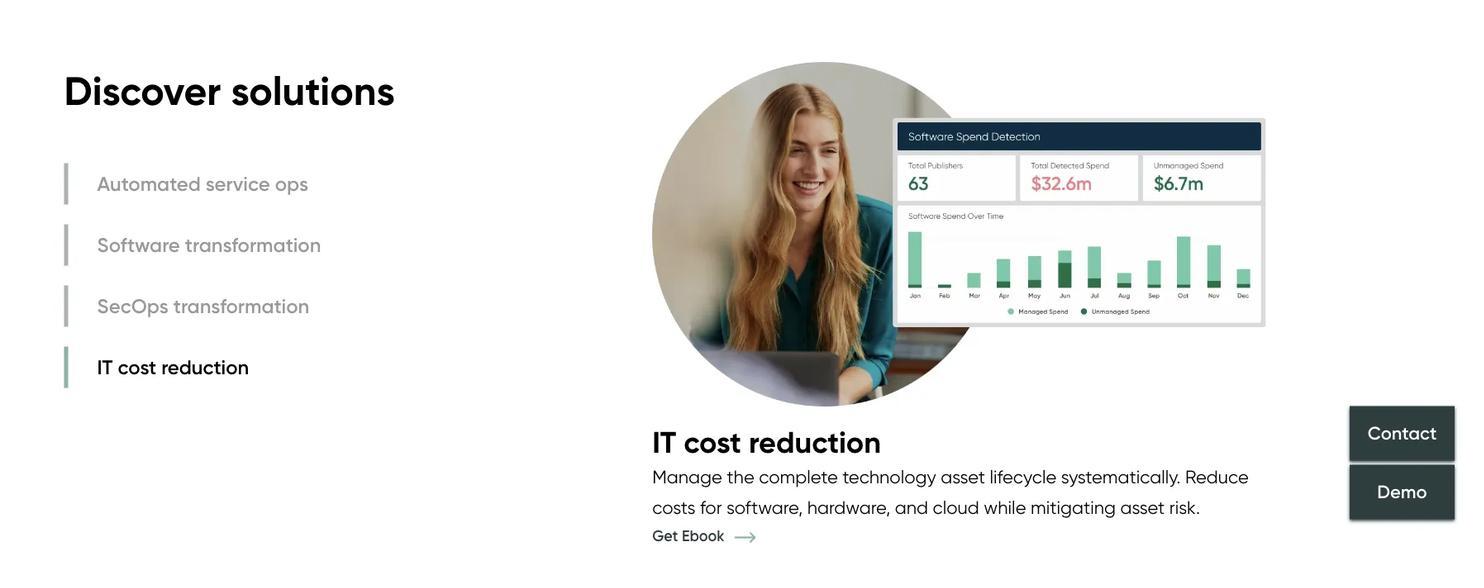Task type: locate. For each thing, give the bounding box(es) containing it.
cloud
[[933, 497, 980, 519]]

it up manage
[[653, 424, 677, 461]]

secops
[[97, 294, 168, 318]]

reduction
[[161, 355, 249, 379], [749, 424, 881, 461]]

it cost reduction manage the complete technology asset lifecycle systematically. reduce costs for software, hardware, and cloud while mitigating asset risk.
[[653, 424, 1249, 519]]

0 vertical spatial asset
[[941, 466, 986, 488]]

transformation down service
[[185, 233, 321, 257]]

1 horizontal spatial cost
[[684, 424, 742, 461]]

1 horizontal spatial it
[[653, 424, 677, 461]]

automated service ops link
[[64, 163, 325, 205]]

reduction for it cost reduction manage the complete technology asset lifecycle systematically. reduce costs for software, hardware, and cloud while mitigating asset risk.
[[749, 424, 881, 461]]

it down secops
[[97, 355, 113, 379]]

asset up the cloud
[[941, 466, 986, 488]]

secops transformation
[[97, 294, 309, 318]]

it
[[97, 355, 113, 379], [653, 424, 677, 461]]

0 vertical spatial transformation
[[185, 233, 321, 257]]

asset
[[941, 466, 986, 488], [1121, 497, 1165, 519]]

service
[[206, 171, 270, 196]]

it inside it cost reduction manage the complete technology asset lifecycle systematically. reduce costs for software, hardware, and cloud while mitigating asset risk.
[[653, 424, 677, 461]]

transformation
[[185, 233, 321, 257], [173, 294, 309, 318]]

get visibility into the it spend to reduce costs image
[[653, 45, 1267, 423]]

0 horizontal spatial cost
[[118, 355, 156, 379]]

1 vertical spatial reduction
[[749, 424, 881, 461]]

manage
[[653, 466, 723, 488]]

get ebook link
[[653, 527, 781, 545]]

1 vertical spatial asset
[[1121, 497, 1165, 519]]

0 horizontal spatial asset
[[941, 466, 986, 488]]

it cost reduction link
[[64, 347, 325, 388]]

reduce
[[1186, 466, 1249, 488]]

it for it cost reduction
[[97, 355, 113, 379]]

reduction up complete
[[749, 424, 881, 461]]

and
[[895, 497, 929, 519]]

transformation for software transformation
[[185, 233, 321, 257]]

cost down secops
[[118, 355, 156, 379]]

cost inside it cost reduction manage the complete technology asset lifecycle systematically. reduce costs for software, hardware, and cloud while mitigating asset risk.
[[684, 424, 742, 461]]

transformation down software transformation
[[173, 294, 309, 318]]

it cost reduction
[[97, 355, 249, 379]]

0 vertical spatial reduction
[[161, 355, 249, 379]]

solutions
[[231, 66, 395, 115]]

get ebook
[[653, 527, 729, 545]]

0 horizontal spatial it
[[97, 355, 113, 379]]

0 vertical spatial cost
[[118, 355, 156, 379]]

cost up manage
[[684, 424, 742, 461]]

1 vertical spatial cost
[[684, 424, 742, 461]]

0 vertical spatial it
[[97, 355, 113, 379]]

for
[[700, 497, 722, 519]]

it for it cost reduction manage the complete technology asset lifecycle systematically. reduce costs for software, hardware, and cloud while mitigating asset risk.
[[653, 424, 677, 461]]

cost
[[118, 355, 156, 379], [684, 424, 742, 461]]

0 horizontal spatial reduction
[[161, 355, 249, 379]]

asset down systematically.
[[1121, 497, 1165, 519]]

reduction inside it cost reduction manage the complete technology asset lifecycle systematically. reduce costs for software, hardware, and cloud while mitigating asset risk.
[[749, 424, 881, 461]]

reduction down secops transformation
[[161, 355, 249, 379]]

1 vertical spatial transformation
[[173, 294, 309, 318]]

1 vertical spatial it
[[653, 424, 677, 461]]

risk.
[[1170, 497, 1201, 519]]

1 horizontal spatial reduction
[[749, 424, 881, 461]]



Task type: vqa. For each thing, say whether or not it's contained in the screenshot.
Demo
yes



Task type: describe. For each thing, give the bounding box(es) containing it.
mitigating
[[1031, 497, 1116, 519]]

contact
[[1368, 422, 1437, 444]]

hardware,
[[808, 497, 891, 519]]

software
[[97, 233, 180, 257]]

software transformation link
[[64, 224, 325, 266]]

discover solutions
[[64, 66, 395, 115]]

software transformation
[[97, 233, 321, 257]]

software,
[[727, 497, 803, 519]]

contact link
[[1350, 406, 1455, 461]]

automated
[[97, 171, 201, 196]]

lifecycle
[[990, 466, 1057, 488]]

transformation for secops transformation
[[173, 294, 309, 318]]

costs
[[653, 497, 696, 519]]

cost for it cost reduction
[[118, 355, 156, 379]]

demo
[[1378, 481, 1428, 503]]

technology
[[843, 466, 937, 488]]

while
[[984, 497, 1027, 519]]

ebook
[[682, 527, 725, 545]]

systematically.
[[1062, 466, 1181, 488]]

discover
[[64, 66, 221, 115]]

the
[[727, 466, 755, 488]]

1 horizontal spatial asset
[[1121, 497, 1165, 519]]

automated service ops
[[97, 171, 308, 196]]

ops
[[275, 171, 308, 196]]

get
[[653, 527, 678, 545]]

complete
[[759, 466, 838, 488]]

cost for it cost reduction manage the complete technology asset lifecycle systematically. reduce costs for software, hardware, and cloud while mitigating asset risk.
[[684, 424, 742, 461]]

demo link
[[1350, 465, 1455, 520]]

reduction for it cost reduction
[[161, 355, 249, 379]]

secops transformation link
[[64, 286, 325, 327]]



